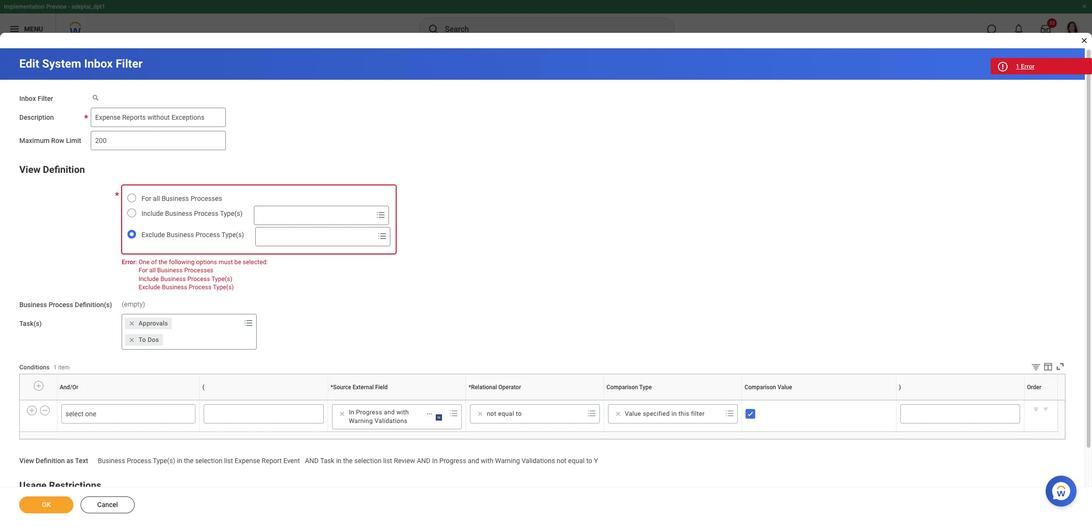 Task type: vqa. For each thing, say whether or not it's contained in the screenshot.
INBOX FILTER
yes



Task type: describe. For each thing, give the bounding box(es) containing it.
event
[[284, 457, 300, 465]]

external inside row element
[[353, 384, 374, 391]]

report
[[262, 457, 282, 465]]

search field for include business process type(s)
[[254, 207, 373, 224]]

0 vertical spatial include
[[142, 209, 163, 217]]

1 horizontal spatial source
[[395, 400, 396, 400]]

for inside error: one of the following options must be selected: for all business processes include business process type(s) exclude business process type(s)
[[139, 267, 148, 274]]

implementation
[[4, 3, 45, 10]]

in progress and with warning validations
[[349, 409, 409, 425]]

1 horizontal spatial filter
[[116, 57, 143, 71]]

maximum row limit
[[19, 137, 81, 144]]

in progress and with warning validations, press delete to clear value. option
[[336, 408, 444, 426]]

x small image for value specified in this filter
[[614, 409, 623, 419]]

specified
[[643, 410, 670, 417]]

0 vertical spatial exclude
[[142, 231, 165, 238]]

cancel button
[[81, 496, 135, 513]]

to dos
[[139, 336, 159, 343]]

type inside row element
[[640, 384, 652, 391]]

be
[[235, 258, 241, 265]]

all inside error: one of the following options must be selected: for all business processes include business process type(s) exclude business process type(s)
[[149, 267, 156, 274]]

approvals
[[139, 320, 168, 327]]

1 error button
[[991, 58, 1093, 74]]

of
[[151, 258, 157, 265]]

not equal to element
[[487, 410, 522, 418]]

0 horizontal spatial operator
[[499, 384, 521, 391]]

1 vertical spatial validations
[[522, 457, 555, 465]]

* for relational
[[469, 384, 471, 391]]

edit system inbox filter dialog
[[0, 0, 1093, 522]]

value specified in this filter element
[[625, 410, 705, 418]]

edit
[[19, 57, 39, 71]]

related actions image
[[426, 410, 433, 417]]

and/or for and/or ( source external field relational operator comparison type comparison value ) order
[[127, 400, 129, 400]]

1 horizontal spatial relational
[[533, 400, 535, 400]]

0 horizontal spatial field
[[375, 384, 388, 391]]

0 vertical spatial relational
[[471, 384, 497, 391]]

0 vertical spatial for
[[142, 194, 151, 202]]

one
[[139, 258, 150, 265]]

approvals element
[[139, 319, 168, 328]]

* relational operator
[[469, 384, 521, 391]]

x small image for in progress and with warning validations
[[337, 409, 347, 419]]

* for source
[[331, 384, 333, 391]]

view for view definition
[[19, 164, 41, 175]]

row
[[51, 137, 64, 144]]

caret down image
[[1042, 404, 1051, 414]]

x small image for to dos
[[127, 335, 137, 345]]

not equal to
[[487, 410, 522, 417]]

equal inside option
[[498, 410, 515, 417]]

validations inside in progress and with warning validations
[[375, 417, 408, 425]]

notifications large image
[[1015, 24, 1024, 34]]

1 vertical spatial order
[[1041, 400, 1042, 400]]

order column header
[[1025, 400, 1058, 401]]

value specified in this filter, press delete to clear value. option
[[612, 408, 709, 420]]

implementation preview -   adeptai_dpt1
[[4, 3, 105, 10]]

limit
[[66, 137, 81, 144]]

row element containing in progress and with warning validations
[[20, 401, 1058, 432]]

this
[[679, 410, 690, 417]]

error: one of the following options must be selected: for all business processes include business process type(s) exclude business process type(s)
[[122, 258, 270, 291]]

relational operator button
[[533, 400, 538, 400]]

in inside in progress and with warning validations
[[349, 409, 355, 416]]

1 horizontal spatial )
[[961, 400, 961, 400]]

1 horizontal spatial operator
[[535, 400, 537, 400]]

and/or button
[[127, 400, 130, 400]]

1 horizontal spatial and
[[468, 457, 479, 465]]

1 and from the left
[[305, 457, 319, 465]]

review
[[394, 457, 415, 465]]

to inside option
[[516, 410, 522, 417]]

value specified in this filter
[[625, 410, 705, 417]]

cancel
[[97, 501, 118, 509]]

0 horizontal spatial inbox
[[19, 95, 36, 102]]

close edit system inbox filter image
[[1081, 37, 1089, 44]]

adeptai_dpt1
[[72, 3, 105, 10]]

1 horizontal spatial in
[[336, 457, 342, 465]]

and/or ( source external field relational operator comparison type comparison value ) order
[[127, 400, 1042, 400]]

business process definition(s)
[[19, 301, 112, 309]]

and inside in progress and with warning validations
[[384, 409, 395, 416]]

( inside row element
[[203, 384, 205, 391]]

include inside error: one of the following options must be selected: for all business processes include business process type(s) exclude business process type(s)
[[139, 275, 159, 282]]

1 inside 1 error button
[[1017, 63, 1020, 70]]

restrictions
[[49, 480, 101, 491]]

view for view definition as text
[[19, 457, 34, 465]]

error:
[[122, 258, 137, 265]]

search image
[[428, 23, 439, 35]]

select to filter grid data image
[[1032, 362, 1042, 372]]

close environment banner image
[[1082, 3, 1088, 9]]

2 horizontal spatial the
[[343, 457, 353, 465]]

prompts image for items selected list box
[[243, 317, 255, 329]]

x small image for not equal to
[[476, 409, 485, 419]]

selected:
[[243, 258, 268, 265]]

Maximum Row Limit text field
[[91, 131, 226, 150]]

view definition button
[[19, 164, 85, 175]]

2 and from the left
[[417, 457, 431, 465]]

in progress and with warning validations element
[[349, 408, 421, 426]]

edit system inbox filter main content
[[0, 48, 1093, 522]]

1 horizontal spatial progress
[[440, 457, 467, 465]]

as
[[66, 457, 74, 465]]

1 horizontal spatial in
[[432, 457, 438, 465]]

to dos, press delete to clear value. option
[[125, 334, 163, 346]]

to
[[139, 336, 146, 343]]

plus image
[[35, 381, 42, 390]]

1 vertical spatial warning
[[495, 457, 520, 465]]

filter
[[692, 410, 705, 417]]

1 horizontal spatial equal
[[569, 457, 585, 465]]

system
[[42, 57, 81, 71]]

and/or for and/or
[[60, 384, 78, 391]]

1 horizontal spatial (
[[264, 400, 264, 400]]

comparison type button
[[671, 400, 675, 400]]

1 horizontal spatial inbox
[[84, 57, 113, 71]]

0 vertical spatial source
[[333, 384, 351, 391]]

1 vertical spatial to
[[587, 457, 593, 465]]

view definition
[[19, 164, 85, 175]]

search field for exclude business process type(s)
[[256, 228, 375, 245]]

for all business processes
[[142, 194, 222, 202]]

0 vertical spatial processes
[[191, 194, 222, 202]]

definition for view definition
[[43, 164, 85, 175]]

comparison value
[[745, 384, 793, 391]]

exclude business process type(s)
[[142, 231, 244, 238]]

maximum
[[19, 137, 50, 144]]

view definition group
[[19, 162, 1066, 466]]



Task type: locate. For each thing, give the bounding box(es) containing it.
all down of
[[149, 267, 156, 274]]

0 vertical spatial validations
[[375, 417, 408, 425]]

ok button
[[19, 496, 73, 513]]

exclude up of
[[142, 231, 165, 238]]

1 horizontal spatial with
[[481, 457, 494, 465]]

row element up not equal to
[[20, 374, 1060, 400]]

source up in progress and with warning validations
[[333, 384, 351, 391]]

1 vertical spatial value
[[820, 400, 822, 400]]

to dos element
[[139, 336, 159, 344]]

1
[[1017, 63, 1020, 70], [53, 364, 57, 371]]

warning down not equal to element
[[495, 457, 520, 465]]

process
[[194, 209, 219, 217], [196, 231, 220, 238], [187, 275, 210, 282], [189, 283, 212, 291], [49, 301, 73, 309], [127, 457, 151, 465]]

x small image down "comparison type"
[[614, 409, 623, 419]]

1 horizontal spatial warning
[[495, 457, 520, 465]]

definition down row
[[43, 164, 85, 175]]

) button
[[961, 400, 961, 400]]

usage restrictions
[[19, 480, 101, 491]]

x small image down (empty)
[[127, 319, 137, 328]]

0 vertical spatial row element
[[20, 374, 1060, 400]]

2 horizontal spatial x small image
[[614, 409, 623, 419]]

must
[[219, 258, 233, 265]]

equal down * relational operator at left bottom
[[498, 410, 515, 417]]

list left expense
[[224, 457, 233, 465]]

include down one
[[139, 275, 159, 282]]

task
[[320, 457, 335, 465]]

processes up include business process type(s)
[[191, 194, 222, 202]]

external up in progress and with warning validations, press delete to clear value. option
[[396, 400, 398, 400]]

comparison value column header
[[742, 400, 897, 401]]

x small image inside in progress and with warning validations, press delete to clear value. option
[[337, 409, 347, 419]]

1 vertical spatial and
[[468, 457, 479, 465]]

not inside option
[[487, 410, 497, 417]]

include down for all business processes
[[142, 209, 163, 217]]

type up "value specified in this filter"
[[674, 400, 675, 400]]

0 vertical spatial and/or
[[60, 384, 78, 391]]

1 vertical spatial (
[[264, 400, 264, 400]]

2 horizontal spatial value
[[820, 400, 822, 400]]

processes down options
[[184, 267, 214, 274]]

-
[[68, 3, 70, 10]]

1 row element from the top
[[20, 374, 1060, 400]]

to
[[516, 410, 522, 417], [587, 457, 593, 465]]

0 horizontal spatial external
[[353, 384, 374, 391]]

options
[[196, 258, 217, 265]]

0 vertical spatial not
[[487, 410, 497, 417]]

not left y
[[557, 457, 567, 465]]

the inside error: one of the following options must be selected: for all business processes include business process type(s) exclude business process type(s)
[[159, 258, 167, 265]]

1 * from the left
[[331, 384, 333, 391]]

1 vertical spatial equal
[[569, 457, 585, 465]]

for up include business process type(s)
[[142, 194, 151, 202]]

all
[[153, 194, 160, 202], [149, 267, 156, 274]]

text
[[75, 457, 88, 465]]

comparison
[[607, 384, 639, 391], [745, 384, 777, 391], [671, 400, 674, 400], [818, 400, 820, 400]]

field up in progress and with warning validations, press delete to clear value. option
[[398, 400, 399, 400]]

*
[[331, 384, 333, 391], [469, 384, 471, 391]]

caret bottom image
[[1032, 404, 1042, 414]]

equal left y
[[569, 457, 585, 465]]

1 horizontal spatial list
[[383, 457, 392, 465]]

1 vertical spatial include
[[139, 275, 159, 282]]

x small image
[[127, 335, 137, 345], [476, 409, 485, 419], [614, 409, 623, 419]]

profile logan mcneil element
[[1060, 18, 1087, 40]]

0 horizontal spatial )
[[900, 384, 902, 391]]

following
[[169, 258, 195, 265]]

1 vertical spatial and/or
[[127, 400, 129, 400]]

click to view/edit grid preferences image
[[1044, 361, 1054, 372]]

0 horizontal spatial type
[[640, 384, 652, 391]]

field
[[375, 384, 388, 391], [398, 400, 399, 400]]

0 horizontal spatial *
[[331, 384, 333, 391]]

row element down "relational operator" button
[[20, 401, 1058, 432]]

2 * from the left
[[469, 384, 471, 391]]

1 vertical spatial in
[[432, 457, 438, 465]]

for
[[142, 194, 151, 202], [139, 267, 148, 274]]

(empty)
[[122, 301, 145, 308]]

0 vertical spatial in
[[349, 409, 355, 416]]

prompts image
[[375, 209, 387, 221], [377, 230, 388, 242], [448, 408, 460, 419], [724, 408, 736, 419]]

usage restrictions button
[[19, 480, 101, 491]]

exclamation image
[[1000, 63, 1007, 71]]

conditions 1 item
[[19, 364, 70, 371]]

not
[[487, 410, 497, 417], [557, 457, 567, 465]]

toolbar
[[1024, 361, 1066, 374]]

) inside row element
[[900, 384, 902, 391]]

0 horizontal spatial x small image
[[127, 319, 137, 328]]

task(s)
[[19, 320, 42, 327]]

2 list from the left
[[383, 457, 392, 465]]

relational
[[471, 384, 497, 391], [533, 400, 535, 400]]

1 horizontal spatial validations
[[522, 457, 555, 465]]

0 vertical spatial definition
[[43, 164, 85, 175]]

processes inside error: one of the following options must be selected: for all business processes include business process type(s) exclude business process type(s)
[[184, 267, 214, 274]]

1 vertical spatial with
[[481, 457, 494, 465]]

x small image left to
[[127, 335, 137, 345]]

field up in progress and with warning validations
[[375, 384, 388, 391]]

preview
[[46, 3, 67, 10]]

external up in progress and with warning validations
[[353, 384, 374, 391]]

definition for view definition as text
[[36, 457, 65, 465]]

2 selection from the left
[[355, 457, 382, 465]]

order up caret bottom "image"
[[1041, 400, 1042, 400]]

( button
[[264, 400, 264, 400]]

definition
[[43, 164, 85, 175], [36, 457, 65, 465]]

1 horizontal spatial type
[[674, 400, 675, 400]]

0 vertical spatial filter
[[116, 57, 143, 71]]

approvals, press delete to clear value. option
[[125, 318, 172, 329]]

0 horizontal spatial and
[[384, 409, 395, 416]]

0 horizontal spatial 1
[[53, 364, 57, 371]]

warning
[[349, 417, 373, 425], [495, 457, 520, 465]]

type
[[640, 384, 652, 391], [674, 400, 675, 400]]

toolbar inside view definition group
[[1024, 361, 1066, 374]]

inbox right system at the top of the page
[[84, 57, 113, 71]]

0 horizontal spatial validations
[[375, 417, 408, 425]]

1 horizontal spatial external
[[396, 400, 398, 400]]

order up order column header
[[1028, 384, 1042, 391]]

to down * relational operator at left bottom
[[516, 410, 522, 417]]

equal
[[498, 410, 515, 417], [569, 457, 585, 465]]

minus image
[[42, 406, 48, 415]]

and left task
[[305, 457, 319, 465]]

to left y
[[587, 457, 593, 465]]

0 vertical spatial and
[[384, 409, 395, 416]]

0 horizontal spatial prompts image
[[243, 317, 255, 329]]

1 vertical spatial processes
[[184, 267, 214, 274]]

1 vertical spatial )
[[961, 400, 961, 400]]

y
[[594, 457, 598, 465]]

1 horizontal spatial x small image
[[337, 409, 347, 419]]

1 inside conditions 1 item
[[53, 364, 57, 371]]

1 horizontal spatial value
[[778, 384, 793, 391]]

0 vertical spatial operator
[[499, 384, 521, 391]]

1 horizontal spatial and
[[417, 457, 431, 465]]

external
[[353, 384, 374, 391], [396, 400, 398, 400]]

description
[[19, 113, 54, 121]]

inbox filter
[[19, 95, 53, 102]]

1 vertical spatial external
[[396, 400, 398, 400]]

check small image
[[745, 408, 757, 420]]

0 horizontal spatial relational
[[471, 384, 497, 391]]

comparison type
[[607, 384, 652, 391]]

value
[[778, 384, 793, 391], [820, 400, 822, 400], [625, 410, 642, 417]]

workday assistant region
[[1046, 472, 1081, 507]]

edit system inbox filter
[[19, 57, 143, 71]]

inbox
[[84, 57, 113, 71], [19, 95, 36, 102]]

and
[[305, 457, 319, 465], [417, 457, 431, 465]]

x small image inside 'not equal to, press delete to clear value.' option
[[476, 409, 485, 419]]

all up include business process type(s)
[[153, 194, 160, 202]]

1 vertical spatial all
[[149, 267, 156, 274]]

0 horizontal spatial source
[[333, 384, 351, 391]]

1 horizontal spatial x small image
[[476, 409, 485, 419]]

1 horizontal spatial selection
[[355, 457, 382, 465]]

view down maximum
[[19, 164, 41, 175]]

0 horizontal spatial the
[[159, 258, 167, 265]]

definition left as
[[36, 457, 65, 465]]

selection left expense
[[195, 457, 223, 465]]

validations
[[375, 417, 408, 425], [522, 457, 555, 465]]

1 vertical spatial operator
[[535, 400, 537, 400]]

1 vertical spatial field
[[398, 400, 399, 400]]

1 horizontal spatial the
[[184, 457, 194, 465]]

1 view from the top
[[19, 164, 41, 175]]

view up usage
[[19, 457, 34, 465]]

0 vertical spatial all
[[153, 194, 160, 202]]

items selected list box
[[122, 316, 242, 348]]

inbox large image
[[1042, 24, 1051, 34]]

x small image down * source external field
[[337, 409, 347, 419]]

in
[[349, 409, 355, 416], [432, 457, 438, 465]]

value inside option
[[625, 410, 642, 417]]

0 horizontal spatial and/or
[[60, 384, 78, 391]]

prompts image for 'not equal to, press delete to clear value.' option
[[586, 408, 598, 419]]

row element containing and/or
[[20, 374, 1060, 400]]

1 horizontal spatial to
[[587, 457, 593, 465]]

in inside option
[[672, 410, 677, 417]]

2 row element from the top
[[20, 401, 1058, 432]]

filter
[[116, 57, 143, 71], [38, 95, 53, 102]]

2 view from the top
[[19, 457, 34, 465]]

operator
[[499, 384, 521, 391], [535, 400, 537, 400]]

1 horizontal spatial prompts image
[[586, 408, 598, 419]]

ok
[[42, 501, 51, 509]]

0 vertical spatial external
[[353, 384, 374, 391]]

plus image
[[29, 406, 35, 415]]

0 horizontal spatial filter
[[38, 95, 53, 102]]

usage
[[19, 480, 47, 491]]

for down one
[[139, 267, 148, 274]]

1 vertical spatial inbox
[[19, 95, 36, 102]]

expense
[[235, 457, 260, 465]]

0 vertical spatial )
[[900, 384, 902, 391]]

fullscreen image
[[1056, 361, 1066, 372]]

error
[[1022, 63, 1035, 70]]

1 list from the left
[[224, 457, 233, 465]]

in right review
[[432, 457, 438, 465]]

in
[[672, 410, 677, 417], [177, 457, 182, 465], [336, 457, 342, 465]]

0 vertical spatial inbox
[[84, 57, 113, 71]]

business process type(s) in the selection list expense report event   and task in the selection list review and in progress and with warning validations not equal to y
[[98, 457, 598, 465]]

processes
[[191, 194, 222, 202], [184, 267, 214, 274]]

exclude up (empty)
[[139, 283, 160, 291]]

source external field button
[[395, 400, 400, 400]]

1 vertical spatial 1
[[53, 364, 57, 371]]

0 horizontal spatial not
[[487, 410, 497, 417]]

prompts image
[[243, 317, 255, 329], [586, 408, 598, 419]]

0 vertical spatial value
[[778, 384, 793, 391]]

list
[[224, 457, 233, 465], [383, 457, 392, 465]]

1 left the error
[[1017, 63, 1020, 70]]

conditions
[[19, 364, 50, 371]]

definition(s)
[[75, 301, 112, 309]]

0 horizontal spatial in
[[349, 409, 355, 416]]

view
[[19, 164, 41, 175], [19, 457, 34, 465]]

in down * source external field
[[349, 409, 355, 416]]

0 horizontal spatial equal
[[498, 410, 515, 417]]

1 horizontal spatial *
[[469, 384, 471, 391]]

0 vertical spatial equal
[[498, 410, 515, 417]]

with
[[397, 409, 409, 416], [481, 457, 494, 465]]

Search field
[[254, 207, 373, 224], [256, 228, 375, 245]]

not equal to, press delete to clear value. option
[[474, 408, 526, 420]]

1 left item
[[53, 364, 57, 371]]

warning inside in progress and with warning validations
[[349, 417, 373, 425]]

warning down * source external field
[[349, 417, 373, 425]]

0 horizontal spatial in
[[177, 457, 182, 465]]

exclude inside error: one of the following options must be selected: for all business processes include business process type(s) exclude business process type(s)
[[139, 283, 160, 291]]

0 vertical spatial search field
[[254, 207, 373, 224]]

0 vertical spatial view
[[19, 164, 41, 175]]

1 error
[[1017, 63, 1035, 70]]

list left review
[[383, 457, 392, 465]]

implementation preview -   adeptai_dpt1 banner
[[0, 0, 1093, 44]]

0 vertical spatial with
[[397, 409, 409, 416]]

1 vertical spatial row element
[[20, 401, 1058, 432]]

and right review
[[417, 457, 431, 465]]

source
[[333, 384, 351, 391], [395, 400, 396, 400]]

1 selection from the left
[[195, 457, 223, 465]]

item
[[58, 364, 70, 371]]

x small image inside approvals, press delete to clear value. option
[[127, 319, 137, 328]]

)
[[900, 384, 902, 391], [961, 400, 961, 400]]

1 vertical spatial definition
[[36, 457, 65, 465]]

include business process type(s)
[[142, 209, 243, 217]]

0 vertical spatial order
[[1028, 384, 1042, 391]]

order
[[1028, 384, 1042, 391], [1041, 400, 1042, 400]]

0 vertical spatial (
[[203, 384, 205, 391]]

1 vertical spatial x small image
[[337, 409, 347, 419]]

not down * relational operator at left bottom
[[487, 410, 497, 417]]

progress inside in progress and with warning validations
[[356, 409, 383, 416]]

0 vertical spatial type
[[640, 384, 652, 391]]

0 vertical spatial warning
[[349, 417, 373, 425]]

source up in progress and with warning validations, press delete to clear value. option
[[395, 400, 396, 400]]

x small image left not equal to element
[[476, 409, 485, 419]]

(
[[203, 384, 205, 391], [264, 400, 264, 400]]

0 vertical spatial progress
[[356, 409, 383, 416]]

1 vertical spatial type
[[674, 400, 675, 400]]

1 vertical spatial exclude
[[139, 283, 160, 291]]

1 horizontal spatial field
[[398, 400, 399, 400]]

row element
[[20, 374, 1060, 400], [20, 401, 1058, 432]]

1 vertical spatial for
[[139, 267, 148, 274]]

business
[[162, 194, 189, 202], [165, 209, 193, 217], [167, 231, 194, 238], [157, 267, 183, 274], [161, 275, 186, 282], [162, 283, 187, 291], [19, 301, 47, 309], [98, 457, 125, 465]]

x small image
[[127, 319, 137, 328], [337, 409, 347, 419]]

inbox up description
[[19, 95, 36, 102]]

1 vertical spatial filter
[[38, 95, 53, 102]]

dos
[[148, 336, 159, 343]]

view definition as text
[[19, 457, 88, 465]]

x small image for approvals
[[127, 319, 137, 328]]

2 vertical spatial value
[[625, 410, 642, 417]]

* source external field
[[331, 384, 388, 391]]

type up specified
[[640, 384, 652, 391]]

selection left review
[[355, 457, 382, 465]]

x small image inside value specified in this filter, press delete to clear value. option
[[614, 409, 623, 419]]

Description text field
[[91, 108, 226, 127]]

0 horizontal spatial with
[[397, 409, 409, 416]]

1 vertical spatial prompts image
[[586, 408, 598, 419]]

1 horizontal spatial not
[[557, 457, 567, 465]]

x small image inside to dos, press delete to clear value. 'option'
[[127, 335, 137, 345]]

with inside in progress and with warning validations
[[397, 409, 409, 416]]

the
[[159, 258, 167, 265], [184, 457, 194, 465], [343, 457, 353, 465]]



